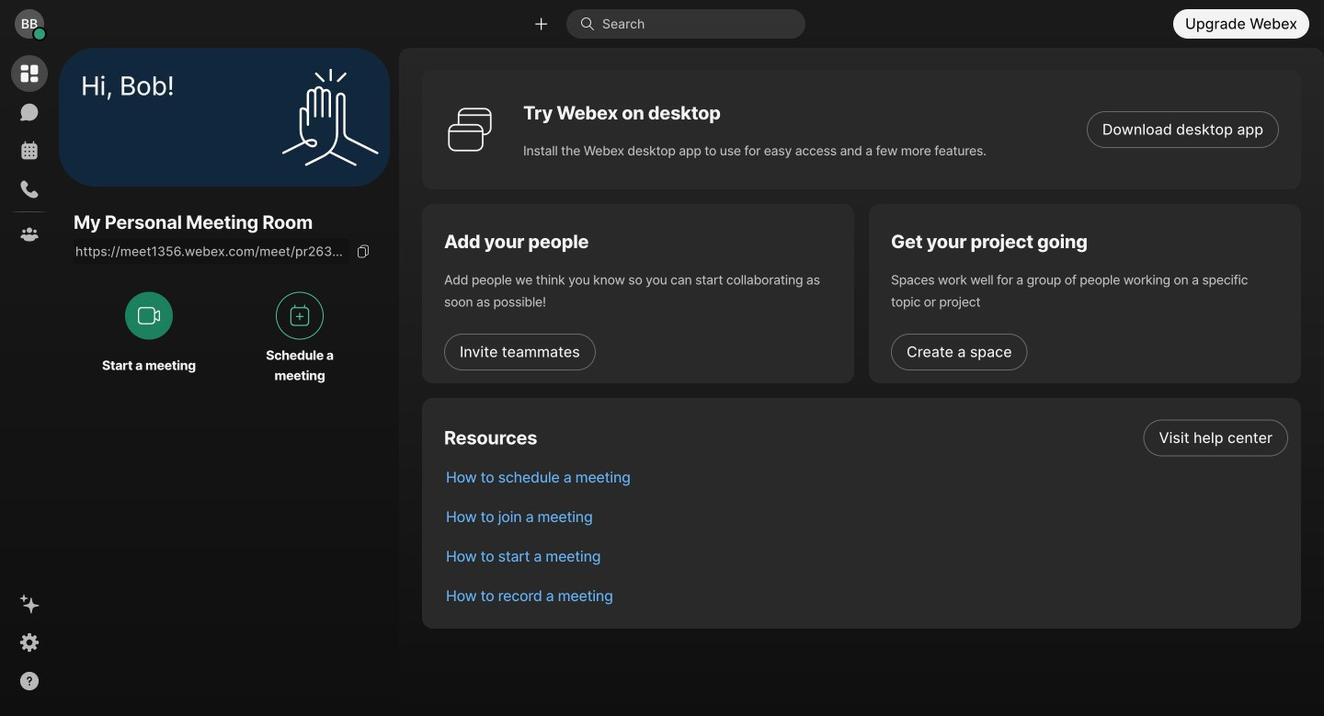 Task type: vqa. For each thing, say whether or not it's contained in the screenshot.
"Set Do Not Disturb for 4 hours" menu item
no



Task type: describe. For each thing, give the bounding box(es) containing it.
teams list list
[[59, 139, 1295, 227]]

webex tab list
[[11, 55, 48, 253]]

create new team image
[[92, 175, 109, 191]]



Task type: locate. For each thing, give the bounding box(es) containing it.
show archived teams image
[[216, 246, 229, 259]]

navigation
[[0, 48, 59, 716]]



